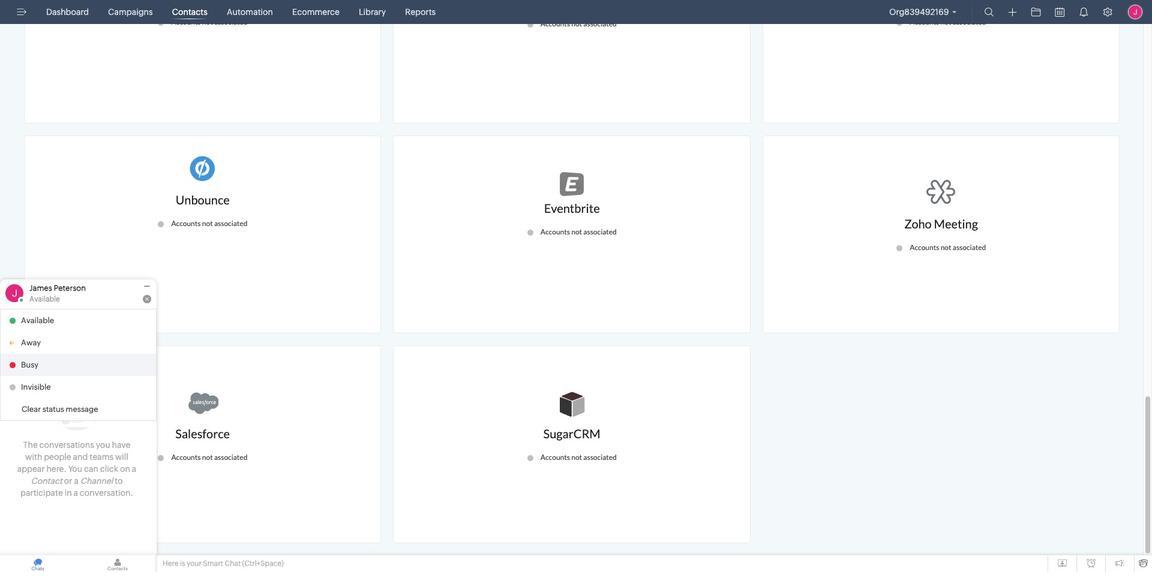 Task type: describe. For each thing, give the bounding box(es) containing it.
automation link
[[222, 0, 278, 24]]

(ctrl+space)
[[242, 560, 284, 568]]

library link
[[354, 0, 391, 24]]

automation
[[227, 7, 273, 17]]

contacts
[[172, 7, 208, 17]]

in
[[65, 489, 72, 498]]

1 vertical spatial available
[[21, 316, 54, 325]]

invisible
[[21, 383, 51, 392]]

and
[[73, 453, 88, 462]]

0 vertical spatial available
[[29, 295, 60, 304]]

click
[[100, 465, 118, 474]]

clear status message
[[22, 405, 98, 414]]

away
[[21, 338, 41, 348]]

reports
[[405, 7, 436, 17]]

here.
[[46, 465, 67, 474]]

conversations
[[39, 441, 94, 450]]

smart
[[203, 560, 223, 568]]

have
[[112, 441, 130, 450]]

participate
[[20, 489, 63, 498]]

calendar image
[[1055, 7, 1065, 17]]

can
[[84, 465, 98, 474]]

message
[[66, 405, 98, 414]]

appear
[[17, 465, 45, 474]]

will
[[115, 453, 128, 462]]

chat
[[225, 560, 241, 568]]

folder image
[[1031, 7, 1041, 17]]

teams
[[90, 453, 113, 462]]

dashboard
[[46, 7, 89, 17]]

reports link
[[400, 0, 441, 24]]



Task type: locate. For each thing, give the bounding box(es) containing it.
offline image
[[10, 384, 16, 390]]

available
[[29, 295, 60, 304], [21, 316, 54, 325]]

people
[[44, 453, 71, 462]]

status
[[42, 405, 64, 414]]

is
[[180, 560, 185, 568]]

available image
[[10, 318, 16, 324]]

Search Contacts & Chats text field
[[16, 310, 142, 328]]

chats image
[[0, 556, 76, 573]]

2 vertical spatial a
[[74, 489, 78, 498]]

or
[[64, 477, 72, 486]]

james
[[29, 284, 52, 293]]

to participate in a conversation.
[[20, 477, 133, 498]]

ecommerce
[[292, 7, 340, 17]]

channel
[[80, 477, 113, 486]]

quick actions image
[[1009, 8, 1017, 17]]

campaigns
[[108, 7, 153, 17]]

your
[[187, 560, 202, 568]]

search image
[[985, 7, 994, 17]]

org839492169
[[889, 7, 949, 17]]

away image
[[10, 340, 16, 346]]

dashboard link
[[41, 0, 94, 24]]

campaigns link
[[103, 0, 158, 24]]

with
[[25, 453, 42, 462]]

1 vertical spatial a
[[74, 477, 79, 486]]

on
[[120, 465, 130, 474]]

a inside to participate in a conversation.
[[74, 489, 78, 498]]

library
[[359, 7, 386, 17]]

available up away
[[21, 316, 54, 325]]

notifications image
[[1079, 7, 1089, 17]]

busy image
[[10, 362, 16, 368]]

contacts link
[[167, 0, 212, 24]]

contacts image
[[80, 556, 155, 573]]

busy
[[21, 361, 38, 370]]

the conversations you have with people and teams will appear here. you can click on a contact or a channel
[[17, 441, 136, 486]]

0 vertical spatial a
[[132, 465, 136, 474]]

a right in
[[74, 489, 78, 498]]

a
[[132, 465, 136, 474], [74, 477, 79, 486], [74, 489, 78, 498]]

the
[[23, 441, 38, 450]]

to
[[115, 477, 123, 486]]

conversation.
[[80, 489, 133, 498]]

james peterson
[[29, 284, 86, 293]]

here is your smart chat (ctrl+space)
[[163, 560, 284, 568]]

available down james
[[29, 295, 60, 304]]

you
[[96, 441, 110, 450]]

you
[[68, 465, 82, 474]]

contact
[[31, 477, 62, 486]]

here
[[163, 560, 179, 568]]

ecommerce link
[[288, 0, 344, 24]]

peterson
[[54, 284, 86, 293]]

a right on
[[132, 465, 136, 474]]

a right or
[[74, 477, 79, 486]]

configure settings image
[[1103, 7, 1113, 17]]

clear
[[22, 405, 41, 414]]



